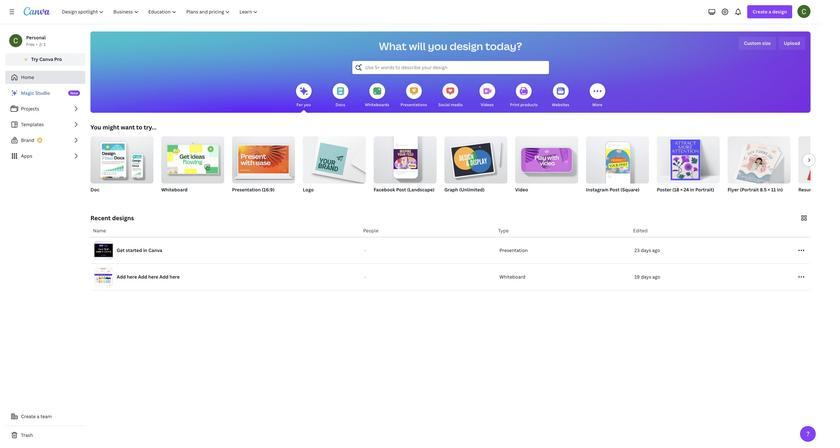 Task type: describe. For each thing, give the bounding box(es) containing it.
pro
[[54, 56, 62, 62]]

graph (unlimited) group
[[445, 134, 508, 201]]

team
[[41, 414, 52, 420]]

magic studio
[[21, 90, 50, 96]]

docs button
[[333, 79, 349, 113]]

8.5
[[761, 187, 767, 193]]

brand
[[21, 137, 34, 143]]

video
[[516, 187, 529, 193]]

for you
[[297, 102, 311, 108]]

2 here from the left
[[148, 274, 158, 280]]

what
[[379, 39, 407, 53]]

(landscape)
[[408, 187, 435, 193]]

will
[[409, 39, 426, 53]]

flyer (portrait 8.5 × 11 in)
[[728, 187, 784, 193]]

add here add here add here
[[117, 274, 180, 280]]

create for create a team
[[21, 414, 36, 420]]

facebook post (landscape) group
[[374, 134, 437, 201]]

personal
[[26, 34, 46, 41]]

post for facebook
[[397, 187, 406, 193]]

recent
[[91, 214, 111, 222]]

portrait)
[[696, 187, 715, 193]]

try
[[31, 56, 38, 62]]

print
[[511, 102, 520, 108]]

group for video
[[516, 134, 579, 184]]

19
[[635, 274, 640, 280]]

create for create a design
[[753, 9, 768, 15]]

create a team
[[21, 414, 52, 420]]

media
[[451, 102, 463, 108]]

presentation (16:9)
[[232, 187, 275, 193]]

list containing magic studio
[[5, 87, 85, 163]]

post for instagram
[[610, 187, 620, 193]]

create a team button
[[5, 410, 85, 424]]

group for presentation (16:9)
[[232, 134, 295, 184]]

upload button
[[779, 37, 806, 50]]

edited
[[634, 228, 648, 234]]

websites
[[553, 102, 570, 108]]

23 days ago
[[635, 247, 661, 254]]

apps link
[[5, 150, 85, 163]]

11
[[772, 187, 777, 193]]

websites button
[[553, 79, 570, 113]]

whiteboards
[[365, 102, 390, 108]]

videos
[[481, 102, 494, 108]]

flyer
[[728, 187, 740, 193]]

brand link
[[5, 134, 85, 147]]

might
[[103, 123, 119, 131]]

trash
[[21, 432, 33, 439]]

to
[[136, 123, 142, 131]]

projects
[[21, 106, 39, 112]]

home
[[21, 74, 34, 80]]

canva inside button
[[39, 56, 53, 62]]

(16:9)
[[262, 187, 275, 193]]

23
[[635, 247, 640, 254]]

templates
[[21, 121, 44, 128]]

people
[[364, 228, 379, 234]]

days for 19
[[642, 274, 652, 280]]

started
[[126, 247, 142, 254]]

products
[[521, 102, 538, 108]]

top level navigation element
[[58, 5, 264, 18]]

group for poster (18 × 24 in portrait)
[[658, 134, 721, 184]]

instagram post (square)
[[587, 187, 640, 193]]

1 horizontal spatial canva
[[149, 247, 162, 254]]

a for team
[[37, 414, 39, 420]]

2 add from the left
[[138, 274, 147, 280]]

graph (unlimited)
[[445, 187, 485, 193]]

trash link
[[5, 429, 85, 442]]

•
[[36, 42, 37, 47]]

you inside for you button
[[304, 102, 311, 108]]

whiteboard group
[[161, 134, 224, 201]]

facebook post (landscape)
[[374, 187, 435, 193]]

get
[[117, 247, 125, 254]]

facebook
[[374, 187, 395, 193]]

0 horizontal spatial in
[[143, 247, 147, 254]]

1 add from the left
[[117, 274, 126, 280]]

days for 23
[[641, 247, 652, 254]]

19 days ago
[[635, 274, 661, 280]]

social media button
[[439, 79, 463, 113]]

new
[[70, 91, 78, 95]]

whiteboards button
[[365, 79, 390, 113]]

(square)
[[621, 187, 640, 193]]

ago for 19 days ago
[[653, 274, 661, 280]]

today?
[[486, 39, 523, 53]]

presentation for presentation
[[500, 247, 528, 254]]

presentation (16:9) group
[[232, 134, 295, 201]]

create a design
[[753, 9, 788, 15]]

magic
[[21, 90, 34, 96]]

print products button
[[511, 79, 538, 113]]

studio
[[35, 90, 50, 96]]



Task type: vqa. For each thing, say whether or not it's contained in the screenshot.
"TARA SCHULTZ'S TEAM" icon at top left
no



Task type: locate. For each thing, give the bounding box(es) containing it.
group
[[91, 134, 154, 184], [161, 134, 224, 184], [232, 134, 295, 184], [303, 134, 366, 184], [374, 134, 437, 184], [445, 134, 508, 184], [516, 134, 579, 184], [587, 134, 650, 184], [658, 134, 721, 184], [728, 134, 791, 186], [799, 136, 822, 184]]

days right 23
[[641, 247, 652, 254]]

group for flyer (portrait 8.5 × 11 in)
[[728, 134, 791, 186]]

here
[[127, 274, 137, 280], [148, 274, 158, 280], [170, 274, 180, 280]]

more
[[593, 102, 603, 108]]

free
[[26, 42, 35, 47]]

templates link
[[5, 118, 85, 131]]

2 horizontal spatial add
[[160, 274, 169, 280]]

video group
[[516, 134, 579, 201]]

0 horizontal spatial a
[[37, 414, 39, 420]]

presentation inside group
[[232, 187, 261, 193]]

design
[[773, 9, 788, 15], [450, 39, 484, 53]]

(portrait
[[741, 187, 760, 193]]

social
[[439, 102, 450, 108]]

× left the 24
[[681, 187, 683, 193]]

1 vertical spatial in
[[143, 247, 147, 254]]

post
[[397, 187, 406, 193], [610, 187, 620, 193]]

ago for 23 days ago
[[653, 247, 661, 254]]

0 vertical spatial in
[[691, 187, 695, 193]]

presentation left (16:9)
[[232, 187, 261, 193]]

0 horizontal spatial post
[[397, 187, 406, 193]]

ago right 19 at right
[[653, 274, 661, 280]]

2 ago from the top
[[653, 274, 661, 280]]

0 horizontal spatial here
[[127, 274, 137, 280]]

1 horizontal spatial create
[[753, 9, 768, 15]]

2 × from the left
[[769, 187, 771, 193]]

custom size button
[[739, 37, 777, 50]]

want
[[121, 123, 135, 131]]

0 vertical spatial you
[[428, 39, 448, 53]]

2 post from the left
[[610, 187, 620, 193]]

in right the 24
[[691, 187, 695, 193]]

1
[[44, 42, 46, 47]]

ago right 23
[[653, 247, 661, 254]]

group for resume
[[799, 136, 822, 184]]

instagram post (square) group
[[587, 134, 650, 201]]

1 horizontal spatial in
[[691, 187, 695, 193]]

create inside create a team button
[[21, 414, 36, 420]]

1 vertical spatial design
[[450, 39, 484, 53]]

canva right try
[[39, 56, 53, 62]]

group for facebook post (landscape)
[[374, 134, 437, 184]]

poster (18 × 24 in portrait) group
[[658, 134, 721, 201]]

create a design button
[[748, 5, 793, 18]]

0 horizontal spatial whiteboard
[[161, 187, 188, 193]]

a for design
[[769, 9, 772, 15]]

graph
[[445, 187, 459, 193]]

create inside create a design dropdown button
[[753, 9, 768, 15]]

1 vertical spatial you
[[304, 102, 311, 108]]

1 vertical spatial whiteboard
[[500, 274, 526, 280]]

1 here from the left
[[127, 274, 137, 280]]

logo
[[303, 187, 314, 193]]

try canva pro
[[31, 56, 62, 62]]

0 vertical spatial whiteboard
[[161, 187, 188, 193]]

1 vertical spatial days
[[642, 274, 652, 280]]

0 horizontal spatial presentation
[[232, 187, 261, 193]]

-- for whiteboard
[[365, 276, 367, 279]]

× left 11
[[769, 187, 771, 193]]

logo group
[[303, 134, 366, 201]]

you
[[428, 39, 448, 53], [304, 102, 311, 108]]

size
[[763, 40, 772, 46]]

1 horizontal spatial ×
[[769, 187, 771, 193]]

flyer (portrait 8.5 × 11 in) group
[[728, 134, 791, 201]]

whiteboard
[[161, 187, 188, 193], [500, 274, 526, 280]]

instagram
[[587, 187, 609, 193]]

2 horizontal spatial here
[[170, 274, 180, 280]]

type
[[499, 228, 509, 234]]

1 vertical spatial presentation
[[500, 247, 528, 254]]

0 vertical spatial a
[[769, 9, 772, 15]]

in right started
[[143, 247, 147, 254]]

you right will
[[428, 39, 448, 53]]

ago
[[653, 247, 661, 254], [653, 274, 661, 280]]

create left team
[[21, 414, 36, 420]]

presentation down "type"
[[500, 247, 528, 254]]

group for whiteboard
[[161, 134, 224, 184]]

1 horizontal spatial add
[[138, 274, 147, 280]]

group for logo
[[303, 134, 366, 184]]

get started in canva
[[117, 247, 162, 254]]

1 vertical spatial create
[[21, 414, 36, 420]]

1 horizontal spatial here
[[148, 274, 158, 280]]

for
[[297, 102, 303, 108]]

0 horizontal spatial ×
[[681, 187, 683, 193]]

3 here from the left
[[170, 274, 180, 280]]

1 horizontal spatial a
[[769, 9, 772, 15]]

try...
[[144, 123, 157, 131]]

christina overa image
[[798, 5, 811, 18]]

resume
[[799, 187, 817, 193]]

None search field
[[353, 61, 549, 74]]

print products
[[511, 102, 538, 108]]

0 horizontal spatial add
[[117, 274, 126, 280]]

poster (18 × 24 in portrait)
[[658, 187, 715, 193]]

days right 19 at right
[[642, 274, 652, 280]]

1 horizontal spatial design
[[773, 9, 788, 15]]

post left '(square)'
[[610, 187, 620, 193]]

1 horizontal spatial presentation
[[500, 247, 528, 254]]

1 vertical spatial --
[[365, 276, 367, 279]]

social media
[[439, 102, 463, 108]]

design inside dropdown button
[[773, 9, 788, 15]]

presentations button
[[401, 79, 428, 113]]

0 vertical spatial create
[[753, 9, 768, 15]]

--
[[365, 249, 367, 252], [365, 276, 367, 279]]

3 add from the left
[[160, 274, 169, 280]]

list
[[5, 87, 85, 163]]

0 horizontal spatial you
[[304, 102, 311, 108]]

1 vertical spatial canva
[[149, 247, 162, 254]]

1 post from the left
[[397, 187, 406, 193]]

doc group
[[91, 134, 154, 201]]

you
[[91, 123, 101, 131]]

1 horizontal spatial you
[[428, 39, 448, 53]]

group for graph (unlimited)
[[445, 134, 508, 184]]

whiteboard inside whiteboard group
[[161, 187, 188, 193]]

0 vertical spatial ago
[[653, 247, 661, 254]]

add
[[117, 274, 126, 280], [138, 274, 147, 280], [160, 274, 169, 280]]

recent designs
[[91, 214, 134, 222]]

2 -- from the top
[[365, 276, 367, 279]]

days
[[641, 247, 652, 254], [642, 274, 652, 280]]

0 vertical spatial days
[[641, 247, 652, 254]]

group for doc
[[91, 134, 154, 184]]

a up size
[[769, 9, 772, 15]]

upload
[[785, 40, 801, 46]]

1 vertical spatial a
[[37, 414, 39, 420]]

-- for presentation
[[365, 249, 367, 252]]

free •
[[26, 42, 37, 47]]

poster
[[658, 187, 672, 193]]

a left team
[[37, 414, 39, 420]]

in inside the 'poster (18 × 24 in portrait)' group
[[691, 187, 695, 193]]

group for instagram post (square)
[[587, 134, 650, 184]]

0 horizontal spatial canva
[[39, 56, 53, 62]]

0 horizontal spatial design
[[450, 39, 484, 53]]

presentation for presentation (16:9)
[[232, 187, 261, 193]]

create up custom size
[[753, 9, 768, 15]]

1 vertical spatial ago
[[653, 274, 661, 280]]

a inside dropdown button
[[769, 9, 772, 15]]

presentation
[[232, 187, 261, 193], [500, 247, 528, 254]]

more button
[[590, 79, 606, 113]]

1 ago from the top
[[653, 247, 661, 254]]

you right for on the top of page
[[304, 102, 311, 108]]

designs
[[112, 214, 134, 222]]

for you button
[[296, 79, 312, 113]]

doc
[[91, 187, 99, 193]]

0 vertical spatial design
[[773, 9, 788, 15]]

apps
[[21, 153, 32, 159]]

×
[[681, 187, 683, 193], [769, 187, 771, 193]]

in)
[[778, 187, 784, 193]]

0 vertical spatial presentation
[[232, 187, 261, 193]]

1 horizontal spatial post
[[610, 187, 620, 193]]

0 vertical spatial --
[[365, 249, 367, 252]]

in
[[691, 187, 695, 193], [143, 247, 147, 254]]

resume group
[[799, 136, 822, 201]]

you might want to try...
[[91, 123, 157, 131]]

post right facebook
[[397, 187, 406, 193]]

design up search search field in the top of the page
[[450, 39, 484, 53]]

1 -- from the top
[[365, 249, 367, 252]]

Search search field
[[366, 61, 536, 74]]

projects link
[[5, 102, 85, 115]]

-
[[365, 249, 366, 252], [366, 249, 367, 252], [365, 276, 366, 279], [366, 276, 367, 279]]

a inside button
[[37, 414, 39, 420]]

1 horizontal spatial whiteboard
[[500, 274, 526, 280]]

(18
[[673, 187, 680, 193]]

create
[[753, 9, 768, 15], [21, 414, 36, 420]]

custom size
[[745, 40, 772, 46]]

videos button
[[480, 79, 496, 113]]

custom
[[745, 40, 762, 46]]

1 × from the left
[[681, 187, 683, 193]]

0 horizontal spatial create
[[21, 414, 36, 420]]

what will you design today?
[[379, 39, 523, 53]]

design left christina overa icon
[[773, 9, 788, 15]]

presentations
[[401, 102, 428, 108]]

24
[[684, 187, 690, 193]]

a
[[769, 9, 772, 15], [37, 414, 39, 420]]

docs
[[336, 102, 346, 108]]

(unlimited)
[[460, 187, 485, 193]]

canva right started
[[149, 247, 162, 254]]

home link
[[5, 71, 85, 84]]

0 vertical spatial canva
[[39, 56, 53, 62]]

name
[[93, 228, 106, 234]]

try canva pro button
[[5, 53, 85, 66]]



